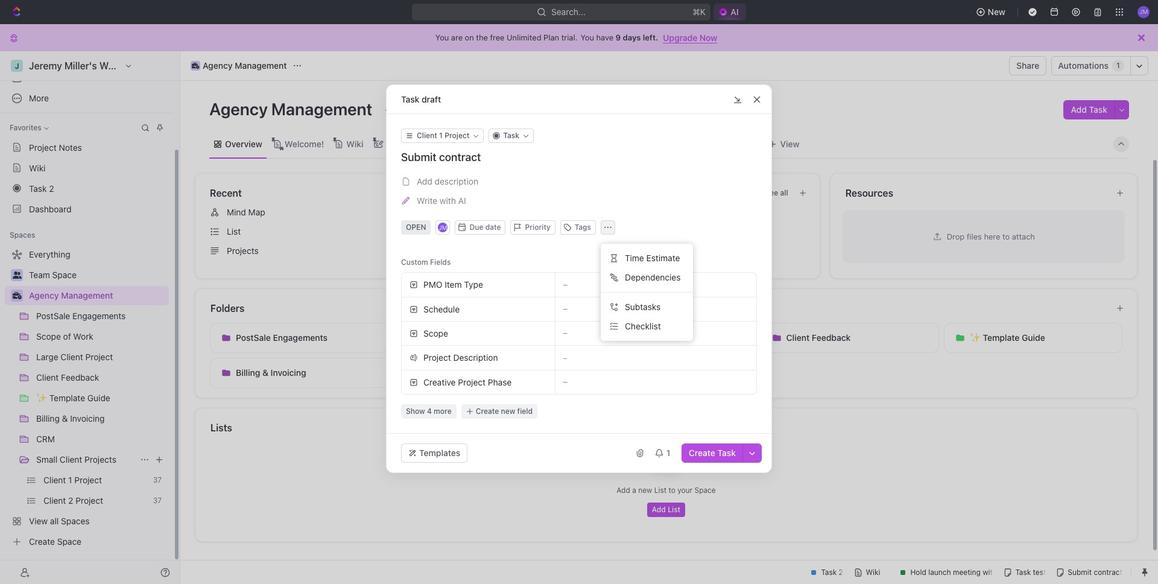 Task type: vqa. For each thing, say whether or not it's contained in the screenshot.
user group icon
no



Task type: describe. For each thing, give the bounding box(es) containing it.
&
[[262, 367, 268, 378]]

files
[[967, 231, 982, 241]]

dependencies button
[[606, 268, 689, 287]]

untitled
[[544, 207, 575, 217]]

add list button
[[647, 503, 686, 517]]

pmo
[[424, 279, 443, 290]]

see all button
[[760, 186, 793, 200]]

overview link
[[223, 135, 262, 152]]

list link
[[205, 222, 497, 241]]

‎task 2
[[29, 183, 54, 193]]

project inside button
[[653, 332, 682, 343]]

left.
[[643, 33, 658, 42]]

upgrade now link
[[663, 32, 717, 43]]

invoicing
[[271, 367, 306, 378]]

0 horizontal spatial 1
[[569, 246, 573, 256]]

search...
[[552, 7, 586, 17]]

1 horizontal spatial agency management link
[[188, 59, 290, 73]]

add list
[[652, 505, 681, 514]]

dashboards
[[29, 72, 76, 83]]

custom fields element
[[401, 272, 757, 419]]

resources
[[846, 188, 894, 199]]

9
[[616, 33, 621, 42]]

a
[[605, 246, 611, 256]]

show 4 more
[[406, 407, 452, 416]]

1 horizontal spatial 1
[[1117, 61, 1120, 70]]

resources button
[[845, 186, 1107, 200]]

overall process
[[491, 138, 553, 149]]

of inside button
[[447, 332, 455, 343]]

business time image inside the "agency management" link
[[192, 63, 199, 69]]

feedback
[[812, 332, 851, 343]]

lists
[[211, 422, 232, 433]]

0 vertical spatial task
[[401, 94, 420, 104]]

share
[[1017, 60, 1040, 71]]

see
[[765, 188, 778, 197]]

project left a
[[575, 246, 603, 256]]

scope for scope of work
[[419, 332, 445, 343]]

space
[[695, 486, 716, 495]]

organizational
[[386, 138, 444, 149]]

task for add task
[[1089, 104, 1108, 115]]

postsale engagements
[[236, 332, 328, 343]]

new
[[638, 486, 652, 495]]

untitled link
[[523, 203, 815, 222]]

scope of work button
[[393, 323, 572, 353]]

more
[[434, 407, 452, 416]]

engagements
[[273, 332, 328, 343]]

projects inside "button"
[[653, 367, 685, 378]]

client feedback
[[787, 332, 851, 343]]

with
[[440, 195, 456, 206]]

postsale
[[236, 332, 271, 343]]

management inside sidebar 'navigation'
[[61, 290, 113, 300]]

0 vertical spatial agency
[[203, 60, 233, 71]]

map
[[248, 207, 265, 217]]

👥
[[528, 227, 537, 236]]

1 vertical spatial agency management
[[209, 99, 376, 119]]

overview
[[225, 138, 262, 149]]

add task
[[1071, 104, 1108, 115]]

create task
[[689, 448, 736, 458]]

guide
[[1022, 332, 1045, 343]]

add description
[[417, 176, 478, 186]]

drop files here to attach
[[947, 231, 1035, 241]]

small inside small client projects "button"
[[603, 367, 625, 378]]

you are on the free unlimited plan trial. you have 9 days left. upgrade now
[[436, 32, 717, 43]]

show
[[406, 407, 425, 416]]

0 vertical spatial agency management
[[203, 60, 287, 71]]

description
[[453, 352, 498, 363]]

client 1 project a scope of work link
[[523, 241, 815, 261]]

1 vertical spatial wiki link
[[5, 158, 169, 177]]

automations
[[1059, 60, 1109, 71]]

client inside small client projects link
[[60, 454, 82, 465]]

client inside large client project button
[[628, 332, 651, 343]]

new
[[988, 7, 1006, 17]]

projects inside sidebar 'navigation'
[[85, 454, 116, 465]]

type
[[464, 279, 483, 290]]

1 vertical spatial to
[[669, 486, 676, 495]]

description
[[435, 176, 478, 186]]

agency inside sidebar 'navigation'
[[29, 290, 59, 300]]

1 horizontal spatial work
[[650, 246, 670, 256]]

pmo item type
[[424, 279, 483, 290]]

time estimate button
[[606, 249, 689, 268]]

project notes
[[29, 142, 82, 152]]

ai
[[458, 195, 466, 206]]

billing
[[236, 367, 260, 378]]

share button
[[1009, 56, 1047, 75]]

add for add a new list to your space
[[617, 486, 630, 495]]

your
[[678, 486, 693, 495]]

add task button
[[1064, 100, 1115, 119]]

subtasks button
[[606, 297, 689, 317]]

are
[[451, 33, 463, 42]]

dashboard
[[29, 204, 71, 214]]

large
[[603, 332, 626, 343]]

add for add task
[[1071, 104, 1087, 115]]

mind map link
[[205, 203, 497, 222]]

resource management
[[544, 226, 634, 237]]

large client project
[[603, 332, 682, 343]]

on
[[465, 33, 474, 42]]

0 vertical spatial projects
[[227, 246, 259, 256]]

mind map
[[227, 207, 265, 217]]



Task type: locate. For each thing, give the bounding box(es) containing it.
add for add list
[[652, 505, 666, 514]]

0 horizontal spatial list
[[227, 226, 241, 237]]

client
[[544, 246, 567, 256], [628, 332, 651, 343], [787, 332, 810, 343], [627, 367, 650, 378], [60, 454, 82, 465]]

plan
[[544, 33, 559, 42]]

add left a
[[617, 486, 630, 495]]

tree
[[5, 245, 169, 551]]

phase
[[488, 377, 512, 387]]

0 horizontal spatial agency management link
[[29, 286, 167, 305]]

0 vertical spatial of
[[640, 246, 648, 256]]

write with ai button
[[398, 191, 761, 211]]

list down mind
[[227, 226, 241, 237]]

0 vertical spatial 1
[[1117, 61, 1120, 70]]

1 horizontal spatial wiki
[[346, 138, 364, 149]]

add down automations
[[1071, 104, 1087, 115]]

1 vertical spatial projects
[[653, 367, 685, 378]]

organizational chart link
[[383, 135, 468, 152]]

project inside sidebar 'navigation'
[[29, 142, 57, 152]]

0 horizontal spatial to
[[669, 486, 676, 495]]

wiki
[[346, 138, 364, 149], [29, 163, 46, 173]]

small client projects link
[[36, 450, 135, 469]]

unlimited
[[507, 33, 542, 42]]

days
[[623, 33, 641, 42]]

1 horizontal spatial list
[[654, 486, 667, 495]]

0 horizontal spatial small
[[36, 454, 57, 465]]

0 vertical spatial business time image
[[192, 63, 199, 69]]

template
[[983, 332, 1020, 343]]

see all
[[765, 188, 788, 197]]

favorites button
[[5, 121, 54, 135]]

client inside client 1 project a scope of work link
[[544, 246, 567, 256]]

projects
[[227, 246, 259, 256], [653, 367, 685, 378], [85, 454, 116, 465]]

show 4 more button
[[401, 404, 457, 419]]

you left are
[[436, 33, 449, 42]]

1 horizontal spatial wiki link
[[344, 135, 364, 152]]

0 horizontal spatial business time image
[[12, 292, 21, 299]]

billing & invoicing
[[236, 367, 306, 378]]

projects link
[[205, 241, 497, 261]]

⌘k
[[693, 7, 706, 17]]

0 vertical spatial to
[[1003, 231, 1010, 241]]

scope
[[613, 246, 638, 256], [424, 328, 448, 338], [419, 332, 445, 343]]

list
[[227, 226, 241, 237], [654, 486, 667, 495], [668, 505, 681, 514]]

list inside "button"
[[668, 505, 681, 514]]

mind
[[227, 207, 246, 217]]

free
[[490, 33, 505, 42]]

1 horizontal spatial you
[[581, 33, 594, 42]]

small client projects inside "button"
[[603, 367, 685, 378]]

checklist button
[[606, 317, 689, 336]]

wiki link up ‎task 2 link
[[5, 158, 169, 177]]

add a new list to your space
[[617, 486, 716, 495]]

1 vertical spatial business time image
[[12, 292, 21, 299]]

client inside the client feedback button
[[787, 332, 810, 343]]

agency management link
[[188, 59, 290, 73], [29, 286, 167, 305]]

add description button
[[398, 172, 761, 191]]

1 vertical spatial of
[[447, 332, 455, 343]]

client 1 project a scope of work
[[544, 246, 670, 256]]

crm button
[[393, 358, 572, 388]]

trial.
[[562, 33, 578, 42]]

lists button
[[210, 421, 1123, 435]]

overall process link
[[488, 135, 553, 152]]

task down automations
[[1089, 104, 1108, 115]]

crm
[[419, 367, 438, 378]]

list right new
[[654, 486, 667, 495]]

scope of work
[[419, 332, 478, 343]]

1 down resource
[[569, 246, 573, 256]]

0 vertical spatial agency management link
[[188, 59, 290, 73]]

1 vertical spatial small
[[36, 454, 57, 465]]

custom
[[401, 258, 428, 267]]

‎task 2 link
[[5, 179, 169, 198]]

billing & invoicing button
[[210, 358, 389, 388]]

task inside add task button
[[1089, 104, 1108, 115]]

here
[[984, 231, 1001, 241]]

pencil image
[[402, 197, 410, 205]]

add up 'write'
[[417, 176, 432, 186]]

process
[[521, 138, 553, 149]]

‎task
[[29, 183, 47, 193]]

to
[[1003, 231, 1010, 241], [669, 486, 676, 495]]

0 vertical spatial wiki link
[[344, 135, 364, 152]]

1 vertical spatial task
[[1089, 104, 1108, 115]]

attach
[[1012, 231, 1035, 241]]

work right time at the right top of page
[[650, 246, 670, 256]]

2 you from the left
[[581, 33, 594, 42]]

project down 'description'
[[458, 377, 486, 387]]

to left the your
[[669, 486, 676, 495]]

1 you from the left
[[436, 33, 449, 42]]

add inside "button"
[[652, 505, 666, 514]]

spaces
[[10, 230, 35, 240]]

0 horizontal spatial projects
[[85, 454, 116, 465]]

estimate
[[647, 253, 680, 263]]

Task Name text field
[[401, 150, 760, 165]]

wiki link right welcome!
[[344, 135, 364, 152]]

0 vertical spatial wiki
[[346, 138, 364, 149]]

tree containing agency management
[[5, 245, 169, 551]]

notes
[[59, 142, 82, 152]]

1 vertical spatial wiki
[[29, 163, 46, 173]]

2 vertical spatial agency management
[[29, 290, 113, 300]]

1 horizontal spatial to
[[1003, 231, 1010, 241]]

project up crm
[[424, 352, 451, 363]]

tree inside sidebar 'navigation'
[[5, 245, 169, 551]]

project down favorites button
[[29, 142, 57, 152]]

1 vertical spatial agency
[[209, 99, 268, 119]]

work up project description
[[457, 332, 478, 343]]

list down add a new list to your space in the right of the page
[[668, 505, 681, 514]]

recent
[[210, 188, 242, 199]]

2 vertical spatial list
[[668, 505, 681, 514]]

wiki inside sidebar 'navigation'
[[29, 163, 46, 173]]

to right here
[[1003, 231, 1010, 241]]

0 horizontal spatial wiki
[[29, 163, 46, 173]]

1 horizontal spatial of
[[640, 246, 648, 256]]

2 horizontal spatial projects
[[653, 367, 685, 378]]

task right 'create'
[[718, 448, 736, 458]]

resource
[[544, 226, 581, 237]]

write
[[417, 195, 438, 206]]

wiki link
[[344, 135, 364, 152], [5, 158, 169, 177]]

small client projects button
[[577, 358, 756, 388]]

1 horizontal spatial small client projects
[[603, 367, 685, 378]]

0 vertical spatial list
[[227, 226, 241, 237]]

1 vertical spatial 1
[[569, 246, 573, 256]]

task for create task
[[718, 448, 736, 458]]

wiki up ‎task
[[29, 163, 46, 173]]

item
[[445, 279, 462, 290]]

0 horizontal spatial wiki link
[[5, 158, 169, 177]]

sidebar navigation
[[0, 51, 180, 584]]

0 horizontal spatial work
[[457, 332, 478, 343]]

wiki right welcome!
[[346, 138, 364, 149]]

task left draft
[[401, 94, 420, 104]]

creative
[[424, 377, 456, 387]]

4
[[427, 407, 432, 416]]

business time image inside tree
[[12, 292, 21, 299]]

checklist
[[625, 321, 661, 331]]

business time image
[[192, 63, 199, 69], [12, 292, 21, 299]]

time estimate
[[625, 253, 680, 263]]

2 horizontal spatial task
[[1089, 104, 1108, 115]]

✨ template guide button
[[944, 323, 1123, 353]]

welcome!
[[285, 138, 324, 149]]

0 vertical spatial work
[[650, 246, 670, 256]]

fields
[[430, 258, 451, 267]]

task inside the create task button
[[718, 448, 736, 458]]

1 horizontal spatial small
[[603, 367, 625, 378]]

0 vertical spatial small
[[603, 367, 625, 378]]

create task button
[[682, 443, 743, 463]]

organizational chart
[[386, 138, 468, 149]]

draft
[[422, 94, 441, 104]]

small client projects inside tree
[[36, 454, 116, 465]]

agency management inside sidebar 'navigation'
[[29, 290, 113, 300]]

have
[[596, 33, 614, 42]]

no lists icon. image
[[642, 437, 691, 486]]

1 vertical spatial small client projects
[[36, 454, 116, 465]]

you left the have
[[581, 33, 594, 42]]

task draft
[[401, 94, 441, 104]]

project down checklist
[[653, 332, 682, 343]]

client inside small client projects "button"
[[627, 367, 650, 378]]

0 horizontal spatial of
[[447, 332, 455, 343]]

✨ template guide
[[970, 332, 1045, 343]]

2 vertical spatial task
[[718, 448, 736, 458]]

task
[[401, 94, 420, 104], [1089, 104, 1108, 115], [718, 448, 736, 458]]

1 vertical spatial work
[[457, 332, 478, 343]]

work inside button
[[457, 332, 478, 343]]

0 horizontal spatial task
[[401, 94, 420, 104]]

scope for scope
[[424, 328, 448, 338]]

1 vertical spatial list
[[654, 486, 667, 495]]

1 horizontal spatial projects
[[227, 246, 259, 256]]

folders button
[[210, 301, 1107, 316]]

add down add a new list to your space in the right of the page
[[652, 505, 666, 514]]

1 horizontal spatial business time image
[[192, 63, 199, 69]]

0 horizontal spatial you
[[436, 33, 449, 42]]

scope inside button
[[419, 332, 445, 343]]

0 vertical spatial small client projects
[[603, 367, 685, 378]]

2 horizontal spatial list
[[668, 505, 681, 514]]

project notes link
[[5, 138, 169, 157]]

small inside small client projects link
[[36, 454, 57, 465]]

1 right automations
[[1117, 61, 1120, 70]]

folders
[[211, 303, 245, 314]]

0 horizontal spatial small client projects
[[36, 454, 116, 465]]

2 vertical spatial agency
[[29, 290, 59, 300]]

agency management
[[203, 60, 287, 71], [209, 99, 376, 119], [29, 290, 113, 300]]

drop
[[947, 231, 965, 241]]

a
[[632, 486, 636, 495]]

scope inside custom fields element
[[424, 328, 448, 338]]

add for add description
[[417, 176, 432, 186]]

postsale engagements button
[[210, 323, 389, 353]]

2 vertical spatial projects
[[85, 454, 116, 465]]

write with ai
[[417, 195, 466, 206]]

custom fields
[[401, 258, 451, 267]]

1 horizontal spatial task
[[718, 448, 736, 458]]

1 vertical spatial agency management link
[[29, 286, 167, 305]]

dashboard link
[[5, 199, 169, 218]]



